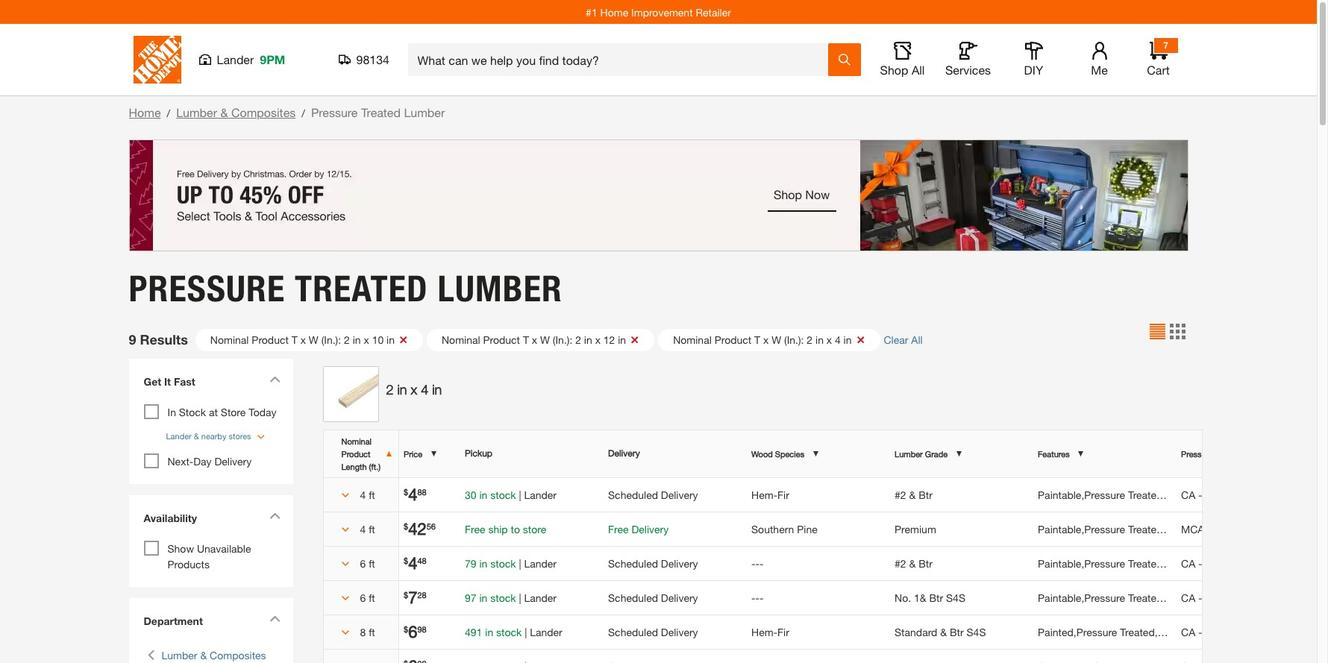 Task type: describe. For each thing, give the bounding box(es) containing it.
2 for 4
[[807, 333, 813, 346]]

scheduled for 30 in stock | lander
[[608, 489, 658, 501]]

(in.): for 12
[[553, 333, 573, 346]]

btr for 30 in stock | lander
[[919, 489, 933, 501]]

mca
[[1182, 523, 1205, 536]]

#1 home improvement retailer
[[586, 6, 732, 18]]

ship
[[489, 523, 508, 536]]

& down lander 9pm
[[221, 105, 228, 119]]

next-day delivery link
[[168, 455, 252, 468]]

show unavailable products
[[168, 543, 251, 571]]

treated,stainable for $ 42 56
[[1129, 523, 1210, 536]]

caret image
[[342, 629, 349, 637]]

features
[[1039, 449, 1070, 459]]

treated,stainable for $ 4 48
[[1129, 557, 1210, 570]]

scheduled delivery for 79 in stock | lander
[[608, 557, 699, 570]]

stock
[[179, 406, 206, 418]]

services button
[[945, 42, 993, 78]]

2 for 12
[[576, 333, 582, 346]]

$ for $ 4 88
[[404, 487, 409, 497]]

w for 4
[[772, 333, 782, 346]]

lander for 97 in stock | lander
[[524, 592, 557, 604]]

nominal product t x w (in.): 2 in x 10 in button
[[195, 329, 423, 351]]

4 ft button for 42
[[334, 521, 388, 537]]

in stock at store today link
[[168, 406, 277, 418]]

& left nearby
[[194, 431, 199, 441]]

paintable,pressure treated,stainable for $ 4 48
[[1039, 557, 1210, 570]]

availability link
[[136, 503, 286, 538]]

clear all
[[884, 334, 923, 346]]

1 / from the left
[[167, 107, 170, 119]]

& down the premium
[[910, 557, 916, 570]]

8 ft button
[[334, 625, 388, 640]]

delivery for $ 4 88
[[661, 489, 699, 501]]

$ for $ 4 48
[[404, 556, 409, 566]]

today
[[249, 406, 277, 418]]

$ 4 88
[[404, 485, 427, 504]]

s4s for 6
[[967, 626, 987, 639]]

lander for 491 in stock | lander
[[530, 626, 563, 639]]

paintable,pressure treated,stainable for $ 4 88
[[1039, 489, 1210, 501]]

4 ft button for 4
[[334, 487, 388, 503]]

1&
[[915, 592, 927, 604]]

wood
[[752, 449, 773, 459]]

| for 30 in stock
[[519, 489, 522, 501]]

southern
[[752, 523, 795, 536]]

lander down in
[[166, 431, 192, 441]]

nearby
[[201, 431, 227, 441]]

2 in x 4 in
[[386, 382, 442, 398]]

97
[[465, 592, 477, 604]]

2 / from the left
[[302, 107, 305, 119]]

ft for $ 7 28
[[369, 592, 375, 604]]

lander 9pm
[[217, 52, 285, 66]]

btr for 491 in stock | lander
[[950, 626, 964, 639]]

paintable,pressure for $ 7 28
[[1039, 592, 1126, 604]]

price
[[404, 449, 423, 459]]

it
[[164, 375, 171, 388]]

get it fast link
[[136, 366, 286, 401]]

scheduled for 97 in stock | lander
[[608, 592, 658, 604]]

caret image for $ 42 56
[[342, 526, 349, 534]]

day
[[194, 455, 212, 468]]

cart 7
[[1148, 40, 1170, 77]]

30 in stock | lander
[[465, 489, 557, 501]]

diy
[[1025, 63, 1044, 77]]

species
[[776, 449, 805, 459]]

improvement
[[632, 6, 693, 18]]

0 vertical spatial treated
[[361, 105, 401, 119]]

9 results
[[129, 331, 188, 348]]

ca for 491 in stock | lander
[[1182, 626, 1196, 639]]

ca - copper azole for 97 in stock | lander
[[1182, 592, 1270, 604]]

free  ship to store
[[465, 523, 547, 536]]

lander for 79 in stock | lander
[[524, 557, 557, 570]]

--- for 4
[[752, 557, 764, 570]]

hem- for 4
[[752, 489, 778, 501]]

paintable,pressure treated,stainable for $ 42 56
[[1039, 523, 1210, 536]]

#1
[[586, 6, 598, 18]]

no.
[[895, 592, 912, 604]]

1 horizontal spatial pressure
[[311, 105, 358, 119]]

get it fast
[[144, 375, 195, 388]]

southern pine
[[752, 523, 818, 536]]

get
[[144, 375, 161, 388]]

scheduled delivery for 30 in stock | lander
[[608, 489, 699, 501]]

| for 97 in stock
[[519, 592, 522, 604]]

#2 for hem-fir
[[895, 489, 907, 501]]

premium
[[895, 523, 937, 536]]

491 in stock | lander
[[465, 626, 563, 639]]

lumber & composites link for home link
[[176, 105, 296, 119]]

caret icon image for get it fast
[[269, 376, 280, 383]]

1 vertical spatial composites
[[210, 650, 266, 662]]

azole for 491 in stock | lander
[[1244, 626, 1270, 639]]

home / lumber & composites / pressure treated lumber
[[129, 105, 445, 119]]

nominal product t x w (in.): 2 in x 4 in
[[674, 333, 852, 346]]

lumber grade
[[895, 449, 948, 459]]

4 up 28
[[409, 554, 418, 573]]

grade
[[926, 449, 948, 459]]

paintable,pressure for $ 4 48
[[1039, 557, 1126, 570]]

stores
[[229, 431, 251, 441]]

lander & nearby stores
[[166, 431, 251, 441]]

4 inside nominal product t x w (in.): 2 in x 4 in button
[[835, 333, 841, 346]]

nominal product length (ft.)
[[342, 436, 381, 471]]

next-day delivery
[[168, 455, 252, 468]]

lander left 9pm
[[217, 52, 254, 66]]

show unavailable products link
[[168, 543, 251, 571]]

results
[[140, 331, 188, 348]]

What can we help you find today? search field
[[418, 44, 828, 75]]

copper for 97 in stock | lander
[[1206, 592, 1241, 604]]

store
[[523, 523, 547, 536]]

28
[[418, 590, 427, 600]]

product for nominal product t x w (in.): 2 in x 10 in
[[252, 333, 289, 346]]

show
[[168, 543, 194, 555]]

8 ft
[[360, 626, 375, 639]]

caret icon image for availability
[[269, 513, 280, 520]]

97 in stock | lander
[[465, 592, 557, 604]]

8
[[360, 626, 366, 639]]

4 up 42
[[409, 485, 418, 504]]

6 for 4
[[360, 557, 366, 570]]

cart
[[1148, 63, 1170, 77]]

6 ft button for 7
[[334, 590, 388, 606]]

hem- for 6
[[752, 626, 778, 639]]

caret image for $ 4 88
[[342, 492, 349, 499]]

caret icon image for department
[[269, 616, 280, 623]]

copper for 79 in stock | lander
[[1206, 557, 1241, 570]]

79
[[465, 557, 477, 570]]

copper for 30 in stock | lander
[[1206, 489, 1241, 501]]

$ for $ 7 28
[[404, 590, 409, 600]]

caret image for $ 7 28
[[342, 595, 349, 603]]

product for nominal product t x w (in.): 2 in x 4 in
[[715, 333, 752, 346]]

products
[[168, 558, 210, 571]]

98134
[[356, 52, 390, 66]]

store
[[221, 406, 246, 418]]

79 in stock | lander
[[465, 557, 557, 570]]

1 vertical spatial treated
[[295, 267, 428, 310]]

30
[[465, 489, 477, 501]]

fir for 4
[[778, 489, 790, 501]]

btr for 79 in stock | lander
[[919, 557, 933, 570]]

nominal for nominal product length (ft.)
[[342, 436, 372, 446]]

standard
[[895, 626, 938, 639]]

shop
[[881, 63, 909, 77]]

delivery for $ 4 48
[[661, 557, 699, 570]]

4 ft for 4
[[360, 489, 375, 501]]

0 vertical spatial composites
[[231, 105, 296, 119]]

lumber & composites
[[162, 650, 266, 662]]

| for 79 in stock
[[519, 557, 522, 570]]

free for free  ship to store
[[465, 523, 486, 536]]

7 for cart
[[1164, 40, 1169, 51]]

ca for 30 in stock | lander
[[1182, 489, 1196, 501]]

12
[[604, 333, 615, 346]]

azole for 79 in stock | lander
[[1244, 557, 1270, 570]]

clear all button
[[884, 332, 934, 348]]

stock for 97 in stock
[[491, 592, 516, 604]]

88
[[418, 487, 427, 497]]



Task type: locate. For each thing, give the bounding box(es) containing it.
stock right 97 at bottom left
[[491, 592, 516, 604]]

2 w from the left
[[541, 333, 550, 346]]

3 w from the left
[[772, 333, 782, 346]]

treated up 10
[[295, 267, 428, 310]]

next-
[[168, 455, 194, 468]]

scheduled delivery for 97 in stock | lander
[[608, 592, 699, 604]]

2 ca - copper azole from the top
[[1182, 557, 1270, 570]]

t for 10
[[292, 333, 298, 346]]

scheduled for 491 in stock | lander
[[608, 626, 658, 639]]

1 vertical spatial pressure
[[129, 267, 285, 310]]

0 horizontal spatial (in.):
[[322, 333, 341, 346]]

1 vertical spatial 4 ft
[[360, 523, 375, 536]]

4 paintable,pressure treated,stainable from the top
[[1039, 592, 1210, 604]]

nominal inside button
[[442, 333, 481, 346]]

1 horizontal spatial w
[[541, 333, 550, 346]]

1 horizontal spatial /
[[302, 107, 305, 119]]

btr up the premium
[[919, 489, 933, 501]]

diy button
[[1010, 42, 1058, 78]]

1 paintable,pressure from the top
[[1039, 489, 1126, 501]]

$ for $ 6 98
[[404, 625, 409, 634]]

1 6 ft from the top
[[360, 557, 375, 570]]

delivery for $ 7 28
[[661, 592, 699, 604]]

2 fir from the top
[[778, 626, 790, 639]]

t for 4
[[755, 333, 761, 346]]

4
[[835, 333, 841, 346], [421, 382, 429, 398], [409, 485, 418, 504], [360, 489, 366, 501], [360, 523, 366, 536], [409, 554, 418, 573]]

1 vertical spatial fir
[[778, 626, 790, 639]]

2 4 ft from the top
[[360, 523, 375, 536]]

nominal for nominal product t x w (in.): 2 in x 10 in
[[210, 333, 249, 346]]

2 (in.): from the left
[[553, 333, 573, 346]]

t inside nominal product t x w (in.): 2 in x 12 in button
[[523, 333, 529, 346]]

2 hem- from the top
[[752, 626, 778, 639]]

nominal product t x w (in.): 2 in x 4 in button
[[659, 329, 881, 351]]

product inside nominal product length (ft.)
[[342, 449, 371, 459]]

& down department link
[[200, 650, 207, 662]]

3 caret image from the top
[[342, 561, 349, 568]]

| up 491 in stock | lander
[[519, 592, 522, 604]]

6 ft button up 8 ft button
[[334, 590, 388, 606]]

fast
[[174, 375, 195, 388]]

home down the home depot logo
[[129, 105, 161, 119]]

#2 & btr down the premium
[[895, 557, 933, 570]]

scheduled delivery for 491 in stock | lander
[[608, 626, 699, 639]]

2 #2 & btr from the top
[[895, 557, 933, 570]]

1 vertical spatial s4s
[[967, 626, 987, 639]]

0 horizontal spatial home
[[129, 105, 161, 119]]

caret image
[[342, 492, 349, 499], [342, 526, 349, 534], [342, 561, 349, 568], [342, 595, 349, 603]]

&
[[221, 105, 228, 119], [194, 431, 199, 441], [910, 489, 916, 501], [910, 557, 916, 570], [941, 626, 947, 639], [200, 650, 207, 662]]

pine
[[798, 523, 818, 536]]

caret icon image inside department link
[[269, 616, 280, 623]]

pressure down 98134 button
[[311, 105, 358, 119]]

| for 491 in stock
[[525, 626, 527, 639]]

treated down 98134
[[361, 105, 401, 119]]

shop all button
[[879, 42, 927, 78]]

hem-fir for 4
[[752, 489, 790, 501]]

pressure treated lumber
[[129, 267, 563, 310]]

1 treated,stainable from the top
[[1129, 489, 1210, 501]]

2 horizontal spatial pressure
[[1182, 449, 1214, 459]]

nominal inside nominal product length (ft.)
[[342, 436, 372, 446]]

4 ft left 42
[[360, 523, 375, 536]]

3 ca from the top
[[1182, 592, 1196, 604]]

caret icon image inside get it fast link
[[269, 376, 280, 383]]

2 scheduled delivery from the top
[[608, 557, 699, 570]]

0 horizontal spatial pressure
[[129, 267, 285, 310]]

ft up 8 ft
[[369, 592, 375, 604]]

0 vertical spatial #2 & btr
[[895, 489, 933, 501]]

1 caret icon image from the top
[[269, 376, 280, 383]]

ca for 79 in stock | lander
[[1182, 557, 1196, 570]]

1 horizontal spatial s4s
[[967, 626, 987, 639]]

btr right 1&
[[930, 592, 944, 604]]

lumber & composites link down department link
[[162, 648, 266, 664]]

all for clear all
[[912, 334, 923, 346]]

2 caret icon image from the top
[[269, 513, 280, 520]]

1 hem- from the top
[[752, 489, 778, 501]]

& right standard
[[941, 626, 947, 639]]

1 horizontal spatial t
[[523, 333, 529, 346]]

$ 4 48
[[404, 554, 427, 573]]

clear
[[884, 334, 909, 346]]

stock right 30
[[491, 489, 516, 501]]

standard & btr s4s
[[895, 626, 987, 639]]

pressure left treatment
[[1182, 449, 1214, 459]]

s4s right standard
[[967, 626, 987, 639]]

3 scheduled delivery from the top
[[608, 592, 699, 604]]

t for 12
[[523, 333, 529, 346]]

1 t from the left
[[292, 333, 298, 346]]

1 vertical spatial home
[[129, 105, 161, 119]]

6 left '$ 4 48'
[[360, 557, 366, 570]]

4 ft button down length
[[334, 487, 388, 503]]

$ left 48
[[404, 556, 409, 566]]

all inside clear all button
[[912, 334, 923, 346]]

pressure
[[311, 105, 358, 119], [129, 267, 285, 310], [1182, 449, 1214, 459]]

t inside nominal product t x w (in.): 2 in x 4 in button
[[755, 333, 761, 346]]

1 caret image from the top
[[342, 492, 349, 499]]

1 vertical spatial #2
[[895, 557, 907, 570]]

4 up price
[[421, 382, 429, 398]]

ft for $ 4 48
[[369, 557, 375, 570]]

pressure for pressure treated lumber
[[129, 267, 285, 310]]

0 vertical spatial 7
[[1164, 40, 1169, 51]]

4 caret image from the top
[[342, 595, 349, 603]]

micronized
[[1215, 523, 1266, 536]]

1 (in.): from the left
[[322, 333, 341, 346]]

lumber & composites link down lander 9pm
[[176, 105, 296, 119]]

4 ft
[[360, 489, 375, 501], [360, 523, 375, 536]]

w for 12
[[541, 333, 550, 346]]

ca - copper azole for 491 in stock | lander
[[1182, 626, 1270, 639]]

ft down the (ft.) at the bottom left
[[369, 489, 375, 501]]

product inside button
[[483, 333, 520, 346]]

x
[[301, 333, 306, 346], [364, 333, 369, 346], [532, 333, 538, 346], [596, 333, 601, 346], [764, 333, 769, 346], [827, 333, 832, 346], [411, 382, 417, 398]]

4 paintable,pressure from the top
[[1039, 592, 1126, 604]]

0 vertical spatial 6 ft
[[360, 557, 375, 570]]

0 vertical spatial caret icon image
[[269, 376, 280, 383]]

3 caret icon image from the top
[[269, 616, 280, 623]]

7
[[1164, 40, 1169, 51], [409, 588, 418, 607]]

azole for 97 in stock | lander
[[1244, 592, 1270, 604]]

0 vertical spatial pressure
[[311, 105, 358, 119]]

3 (in.): from the left
[[785, 333, 804, 346]]

1 ca - copper azole from the top
[[1182, 489, 1270, 501]]

nominal product t x w (in.): 2 in x 12 in
[[442, 333, 626, 346]]

---
[[752, 557, 764, 570], [752, 592, 764, 604]]

1 $ from the top
[[404, 487, 409, 497]]

1 6 ft button from the top
[[334, 556, 388, 572]]

stock for 79 in stock
[[491, 557, 516, 570]]

1 4 ft button from the top
[[334, 487, 388, 503]]

1 #2 & btr from the top
[[895, 489, 933, 501]]

ft inside button
[[369, 626, 375, 639]]

2 paintable,pressure from the top
[[1039, 523, 1126, 536]]

w inside button
[[541, 333, 550, 346]]

t
[[292, 333, 298, 346], [523, 333, 529, 346], [755, 333, 761, 346]]

3 paintable,pressure from the top
[[1039, 557, 1126, 570]]

1 vertical spatial 6 ft
[[360, 592, 375, 604]]

7 inside cart 7
[[1164, 40, 1169, 51]]

2 vertical spatial pressure
[[1182, 449, 1214, 459]]

1 all from the top
[[912, 63, 925, 77]]

1 --- from the top
[[752, 557, 764, 570]]

$ left '56'
[[404, 521, 409, 531]]

2 all from the top
[[912, 334, 923, 346]]

0 vertical spatial 6
[[360, 557, 366, 570]]

2 treated,stainable from the top
[[1129, 523, 1210, 536]]

4 $ from the top
[[404, 590, 409, 600]]

pressure up results
[[129, 267, 285, 310]]

$ left 28
[[404, 590, 409, 600]]

0 vertical spatial 4 ft
[[360, 489, 375, 501]]

& up the premium
[[910, 489, 916, 501]]

retailer
[[696, 6, 732, 18]]

1 w from the left
[[309, 333, 319, 346]]

ca - copper azole for 79 in stock | lander
[[1182, 557, 1270, 570]]

wood species
[[752, 449, 805, 459]]

2 --- from the top
[[752, 592, 764, 604]]

1 horizontal spatial 7
[[1164, 40, 1169, 51]]

pressure for pressure treatment chemical
[[1182, 449, 1214, 459]]

1 vertical spatial 6
[[360, 592, 366, 604]]

ft for $ 6 98
[[369, 626, 375, 639]]

stock right 79
[[491, 557, 516, 570]]

to
[[511, 523, 520, 536]]

0 horizontal spatial w
[[309, 333, 319, 346]]

| down to
[[519, 557, 522, 570]]

pickup
[[465, 448, 493, 459]]

stock down 97 in stock | lander
[[497, 626, 522, 639]]

paintable,pressure treated,stainable for $ 7 28
[[1039, 592, 1210, 604]]

fir for 6
[[778, 626, 790, 639]]

1 vertical spatial 7
[[409, 588, 418, 607]]

$ inside '$ 4 48'
[[404, 556, 409, 566]]

1 horizontal spatial (in.):
[[553, 333, 573, 346]]

free
[[465, 523, 486, 536], [608, 523, 629, 536]]

1 horizontal spatial home
[[601, 6, 629, 18]]

2 6 ft from the top
[[360, 592, 375, 604]]

7 up cart
[[1164, 40, 1169, 51]]

composites down 9pm
[[231, 105, 296, 119]]

services
[[946, 63, 991, 77]]

mca - micronized copper azole
[[1182, 523, 1329, 536]]

56
[[427, 521, 436, 531]]

98
[[418, 625, 427, 634]]

1 ca from the top
[[1182, 489, 1196, 501]]

--- for 7
[[752, 592, 764, 604]]

4 ft from the top
[[369, 592, 375, 604]]

2 ft from the top
[[369, 523, 375, 536]]

3 $ from the top
[[404, 556, 409, 566]]

free delivery
[[608, 523, 669, 536]]

hem-
[[752, 489, 778, 501], [752, 626, 778, 639]]

#2 & btr
[[895, 489, 933, 501], [895, 557, 933, 570]]

shop all
[[881, 63, 925, 77]]

(in.): inside button
[[553, 333, 573, 346]]

3 ca - copper azole from the top
[[1182, 592, 1270, 604]]

nominal for nominal product t x w (in.): 2 in x 12 in
[[442, 333, 481, 346]]

3 scheduled from the top
[[608, 592, 658, 604]]

2 ca from the top
[[1182, 557, 1196, 570]]

0 vertical spatial home
[[601, 6, 629, 18]]

0 vertical spatial s4s
[[947, 592, 966, 604]]

2 vertical spatial caret icon image
[[269, 616, 280, 623]]

2 t from the left
[[523, 333, 529, 346]]

#2 & btr for hem-fir
[[895, 489, 933, 501]]

6 ft button for 4
[[334, 556, 388, 572]]

t inside nominal product t x w (in.): 2 in x 10 in button
[[292, 333, 298, 346]]

all right shop
[[912, 63, 925, 77]]

pressure treatment chemical
[[1182, 449, 1287, 459]]

2 6 ft button from the top
[[334, 590, 388, 606]]

unavailable
[[197, 543, 251, 555]]

1 vertical spatial caret icon image
[[269, 513, 280, 520]]

2 caret image from the top
[[342, 526, 349, 534]]

1 vertical spatial lumber & composites link
[[162, 648, 266, 664]]

https://images.thdstatic.com/productimages/4f6b481e d93a 42d2 835d 739c7b26a3f5/svn/brown prowood decking 106147 64_100.jpg image
[[323, 366, 379, 422]]

10
[[372, 333, 384, 346]]

2
[[344, 333, 350, 346], [576, 333, 582, 346], [807, 333, 813, 346], [386, 382, 394, 398]]

ca - copper azole for 30 in stock | lander
[[1182, 489, 1270, 501]]

$ 7 28
[[404, 588, 427, 607]]

caret icon image inside availability link
[[269, 513, 280, 520]]

4 ft button left 42
[[334, 521, 388, 537]]

availability
[[144, 512, 197, 525]]

0 horizontal spatial s4s
[[947, 592, 966, 604]]

home right #1
[[601, 6, 629, 18]]

s4s right 1&
[[947, 592, 966, 604]]

2 #2 from the top
[[895, 557, 907, 570]]

4 ft down the (ft.) at the bottom left
[[360, 489, 375, 501]]

4 left 'clear'
[[835, 333, 841, 346]]

#2 for ---
[[895, 557, 907, 570]]

1 vertical spatial 4 ft button
[[334, 521, 388, 537]]

free for free delivery
[[608, 523, 629, 536]]

no. 1& btr s4s
[[895, 592, 966, 604]]

-
[[1199, 489, 1203, 501], [1208, 523, 1212, 536], [752, 557, 756, 570], [756, 557, 760, 570], [760, 557, 764, 570], [1199, 557, 1203, 570], [752, 592, 756, 604], [756, 592, 760, 604], [760, 592, 764, 604], [1199, 592, 1203, 604], [1199, 626, 1203, 639]]

lumber & composites link for department link
[[162, 648, 266, 664]]

home link
[[129, 105, 161, 119]]

2 inside button
[[576, 333, 582, 346]]

7 up 98
[[409, 588, 418, 607]]

ft left '$ 4 48'
[[369, 557, 375, 570]]

6 ft up 8 ft
[[360, 592, 375, 604]]

btr up no. 1& btr s4s
[[919, 557, 933, 570]]

9
[[129, 331, 136, 348]]

$ left 88
[[404, 487, 409, 497]]

me button
[[1076, 42, 1124, 78]]

1 vertical spatial hem-fir
[[752, 626, 790, 639]]

lander up 491 in stock | lander
[[524, 592, 557, 604]]

2 paintable,pressure treated,stainable from the top
[[1039, 523, 1210, 536]]

2 hem-fir from the top
[[752, 626, 790, 639]]

2 scheduled from the top
[[608, 557, 658, 570]]

treatment
[[1216, 449, 1251, 459]]

2 for 10
[[344, 333, 350, 346]]

paintable,pressure for $ 42 56
[[1039, 523, 1126, 536]]

6
[[360, 557, 366, 570], [360, 592, 366, 604], [409, 622, 418, 642]]

1 vertical spatial all
[[912, 334, 923, 346]]

btr right standard
[[950, 626, 964, 639]]

4 scheduled delivery from the top
[[608, 626, 699, 639]]

0 vertical spatial lumber & composites link
[[176, 105, 296, 119]]

0 vertical spatial fir
[[778, 489, 790, 501]]

4 scheduled from the top
[[608, 626, 658, 639]]

department link
[[136, 606, 286, 637]]

hem-fir
[[752, 489, 790, 501], [752, 626, 790, 639]]

(in.): for 10
[[322, 333, 341, 346]]

chemical
[[1254, 449, 1287, 459]]

nominal product t x w (in.): 2 in x 12 in button
[[427, 329, 655, 351]]

nominal for nominal product t x w (in.): 2 in x 4 in
[[674, 333, 712, 346]]

0 vertical spatial all
[[912, 63, 925, 77]]

btr
[[919, 489, 933, 501], [919, 557, 933, 570], [930, 592, 944, 604], [950, 626, 964, 639]]

4 down length
[[360, 489, 366, 501]]

2 $ from the top
[[404, 521, 409, 531]]

6 ft button left '$ 4 48'
[[334, 556, 388, 572]]

sponsored banner image
[[129, 140, 1189, 252]]

ft right 8 on the bottom left of page
[[369, 626, 375, 639]]

1 4 ft from the top
[[360, 489, 375, 501]]

in stock at store today
[[168, 406, 277, 418]]

1 vertical spatial 6 ft button
[[334, 590, 388, 606]]

0 horizontal spatial /
[[167, 107, 170, 119]]

4 ft for 42
[[360, 523, 375, 536]]

all inside shop all button
[[912, 63, 925, 77]]

lander up store
[[524, 489, 557, 501]]

paintable,pressure for $ 4 88
[[1039, 489, 1126, 501]]

stock for 491 in stock
[[497, 626, 522, 639]]

$ inside $ 42 56
[[404, 521, 409, 531]]

6 ft for 7
[[360, 592, 375, 604]]

3 ft from the top
[[369, 557, 375, 570]]

#2
[[895, 489, 907, 501], [895, 557, 907, 570]]

product for nominal product length (ft.)
[[342, 449, 371, 459]]

treated,stainable for $ 4 88
[[1129, 489, 1210, 501]]

$ left 98
[[404, 625, 409, 634]]

0 vertical spatial 6 ft button
[[334, 556, 388, 572]]

3 paintable,pressure treated,stainable from the top
[[1039, 557, 1210, 570]]

1 vertical spatial ---
[[752, 592, 764, 604]]

me
[[1092, 63, 1108, 77]]

4 ca from the top
[[1182, 626, 1196, 639]]

ft for $ 4 88
[[369, 489, 375, 501]]

lander down 97 in stock | lander
[[530, 626, 563, 639]]

0 vertical spatial hem-fir
[[752, 489, 790, 501]]

#2 & btr up the premium
[[895, 489, 933, 501]]

caret image for $ 4 48
[[342, 561, 349, 568]]

btr for 97 in stock | lander
[[930, 592, 944, 604]]

0 vertical spatial hem-
[[752, 489, 778, 501]]

lander down store
[[524, 557, 557, 570]]

paintable,pressure treated,stainable
[[1039, 489, 1210, 501], [1039, 523, 1210, 536], [1039, 557, 1210, 570], [1039, 592, 1210, 604]]

composites down department link
[[210, 650, 266, 662]]

| up to
[[519, 489, 522, 501]]

composites
[[231, 105, 296, 119], [210, 650, 266, 662]]

fir
[[778, 489, 790, 501], [778, 626, 790, 639]]

treated,stainable for $ 7 28
[[1129, 592, 1210, 604]]

all right 'clear'
[[912, 334, 923, 346]]

back caret image
[[147, 648, 154, 664]]

s4s
[[947, 592, 966, 604], [967, 626, 987, 639]]

$ 6 98
[[404, 622, 427, 642]]

$ inside $ 7 28
[[404, 590, 409, 600]]

491
[[465, 626, 483, 639]]

stock for 30 in stock
[[491, 489, 516, 501]]

$ 42 56
[[404, 519, 436, 539]]

#2 up no.
[[895, 557, 907, 570]]

6 up 8 on the bottom left of page
[[360, 592, 366, 604]]

6 ft for 4
[[360, 557, 375, 570]]

1 scheduled delivery from the top
[[608, 489, 699, 501]]

2 horizontal spatial t
[[755, 333, 761, 346]]

1 vertical spatial #2 & btr
[[895, 557, 933, 570]]

scheduled
[[608, 489, 658, 501], [608, 557, 658, 570], [608, 592, 658, 604], [608, 626, 658, 639]]

6 down $ 7 28
[[409, 622, 418, 642]]

ft left 42
[[369, 523, 375, 536]]

2 horizontal spatial w
[[772, 333, 782, 346]]

1 scheduled from the top
[[608, 489, 658, 501]]

1 hem-fir from the top
[[752, 489, 790, 501]]

copper for 491 in stock | lander
[[1206, 626, 1241, 639]]

ft for $ 42 56
[[369, 523, 375, 536]]

7 for 7
[[409, 588, 418, 607]]

1 ft from the top
[[369, 489, 375, 501]]

1 fir from the top
[[778, 489, 790, 501]]

#2 up the premium
[[895, 489, 907, 501]]

4 ca - copper azole from the top
[[1182, 626, 1270, 639]]

4 treated,stainable from the top
[[1129, 592, 1210, 604]]

1 free from the left
[[465, 523, 486, 536]]

3 treated,stainable from the top
[[1129, 557, 1210, 570]]

lander for 30 in stock | lander
[[524, 489, 557, 501]]

5 $ from the top
[[404, 625, 409, 634]]

2 4 ft button from the top
[[334, 521, 388, 537]]

the home depot logo image
[[133, 36, 181, 84]]

length
[[342, 462, 367, 471]]

0 vertical spatial 4 ft button
[[334, 487, 388, 503]]

0 horizontal spatial free
[[465, 523, 486, 536]]

paintable,pressure
[[1039, 489, 1126, 501], [1039, 523, 1126, 536], [1039, 557, 1126, 570], [1039, 592, 1126, 604]]

0 vertical spatial ---
[[752, 557, 764, 570]]

w
[[309, 333, 319, 346], [541, 333, 550, 346], [772, 333, 782, 346]]

6 ft left '$ 4 48'
[[360, 557, 375, 570]]

$ inside $ 6 98
[[404, 625, 409, 634]]

0 vertical spatial #2
[[895, 489, 907, 501]]

1 horizontal spatial free
[[608, 523, 629, 536]]

42
[[409, 519, 427, 539]]

1 paintable,pressure treated,stainable from the top
[[1039, 489, 1210, 501]]

4 left 42
[[360, 523, 366, 536]]

0 horizontal spatial 7
[[409, 588, 418, 607]]

0 horizontal spatial t
[[292, 333, 298, 346]]

#2 & btr for ---
[[895, 557, 933, 570]]

2 vertical spatial 6
[[409, 622, 418, 642]]

(in.):
[[322, 333, 341, 346], [553, 333, 573, 346], [785, 333, 804, 346]]

2 free from the left
[[608, 523, 629, 536]]

hem-fir for 6
[[752, 626, 790, 639]]

caret icon image
[[269, 376, 280, 383], [269, 513, 280, 520], [269, 616, 280, 623]]

ca for 97 in stock | lander
[[1182, 592, 1196, 604]]

5 ft from the top
[[369, 626, 375, 639]]

azole for 30 in stock | lander
[[1244, 489, 1270, 501]]

3 t from the left
[[755, 333, 761, 346]]

(in.): for 4
[[785, 333, 804, 346]]

$ inside $ 4 88
[[404, 487, 409, 497]]

1 vertical spatial hem-
[[752, 626, 778, 639]]

scheduled for 79 in stock | lander
[[608, 557, 658, 570]]

2 horizontal spatial (in.):
[[785, 333, 804, 346]]

1 #2 from the top
[[895, 489, 907, 501]]

delivery for $ 6 98
[[661, 626, 699, 639]]

9pm
[[260, 52, 285, 66]]

98134 button
[[339, 52, 390, 67]]

| down 97 in stock | lander
[[525, 626, 527, 639]]



Task type: vqa. For each thing, say whether or not it's contained in the screenshot.
them
no



